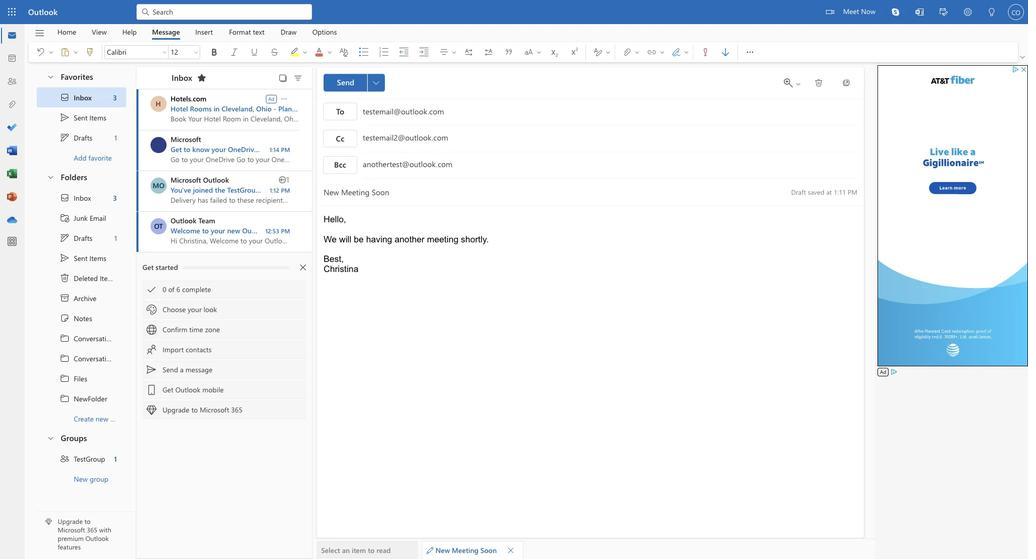 Task type: vqa. For each thing, say whether or not it's contained in the screenshot.
turn on the right bottom
no



Task type: locate. For each thing, give the bounding box(es) containing it.
 up cancellable
[[373, 79, 380, 86]]


[[60, 112, 70, 122], [60, 253, 70, 263]]

2 vertical spatial items
[[100, 273, 117, 283]]

2  drafts from the top
[[60, 233, 92, 243]]

calendar image
[[7, 54, 17, 64]]

1 vertical spatial  tree item
[[37, 228, 126, 248]]

get for get to know your onedrive – how to back up your pc and mobile
[[171, 145, 182, 154]]

 drafts for 
[[60, 133, 92, 143]]

more apps image
[[7, 237, 17, 247]]

to down the "team" on the left top
[[202, 226, 209, 235]]

files image
[[7, 100, 17, 110]]

 archive
[[60, 293, 97, 303]]

 up "plans"
[[280, 95, 288, 103]]

 tree item down notes
[[37, 328, 139, 348]]

send a message
[[163, 365, 213, 374]]

drafts inside favorites tree
[[74, 133, 92, 142]]

outlook inside outlook banner
[[28, 7, 58, 17]]

 button
[[479, 44, 499, 60]]


[[60, 293, 70, 303]]

2  from the top
[[60, 233, 70, 243]]

1 vertical spatial 3
[[113, 193, 117, 203]]

 inside  
[[634, 49, 641, 55]]

outlook up  button at the left
[[28, 7, 58, 17]]

0 horizontal spatial ad
[[268, 95, 275, 102]]

send up book
[[337, 77, 355, 88]]

3 down folders tree item
[[113, 193, 117, 203]]

 drafts inside tree
[[60, 233, 92, 243]]

tree
[[37, 188, 139, 429]]

0 vertical spatial 
[[745, 47, 755, 57]]

send inside send "button"
[[337, 77, 355, 88]]

 inside tree item
[[60, 273, 70, 283]]

 button
[[836, 74, 858, 92]]

view
[[92, 27, 107, 36]]

new inside tree item
[[96, 414, 108, 423]]

0 vertical spatial 
[[60, 112, 70, 122]]

 button
[[80, 44, 100, 60]]

12:53 pm
[[265, 227, 290, 235]]

0 horizontal spatial new
[[96, 414, 108, 423]]

 button for font color image
[[326, 44, 334, 60]]

1 horizontal spatial ad
[[880, 368, 887, 375]]

import contacts
[[163, 345, 212, 354]]

group inside message list no conversations selected list box
[[262, 185, 281, 195]]

1 horizontal spatial mobile
[[358, 145, 380, 154]]

 for  newfolder
[[60, 394, 70, 404]]

pm for you've joined the testgroup group
[[281, 186, 290, 194]]

testgroup right the
[[227, 185, 260, 195]]

 button inside favorites tree item
[[42, 67, 59, 86]]

0 horizontal spatial 365
[[87, 526, 97, 534]]

2 vertical spatial 1
[[114, 454, 117, 464]]

1 vertical spatial 
[[60, 273, 70, 283]]

0 horizontal spatial testgroup
[[74, 454, 105, 464]]

to left read
[[368, 546, 375, 555]]

3 1 from the top
[[114, 454, 117, 464]]

to left with
[[85, 517, 91, 526]]

deleted
[[74, 273, 98, 283]]

 tree item
[[37, 127, 126, 148], [37, 228, 126, 248]]

1 horizontal spatial new
[[227, 226, 240, 235]]

 notes
[[60, 313, 92, 323]]

1  from the top
[[60, 333, 70, 343]]

get right 
[[163, 385, 174, 395]]

1  from the top
[[60, 92, 70, 102]]

 left files
[[60, 373, 70, 384]]

0 vertical spatial  tree item
[[37, 127, 126, 148]]

 button right 
[[659, 44, 667, 60]]


[[721, 47, 731, 57]]

 sent items up the add favorite tree item
[[60, 112, 106, 122]]

inbox inside inbox 
[[172, 72, 192, 83]]

items up  deleted items
[[89, 253, 106, 263]]

 inside favorites tree
[[60, 112, 70, 122]]

0 horizontal spatial mobile
[[202, 385, 224, 395]]

 tree item
[[37, 208, 126, 228]]

notes
[[74, 313, 92, 323]]

send for send
[[337, 77, 355, 88]]

1 vertical spatial items
[[89, 253, 106, 263]]

new inside tree item
[[74, 474, 88, 484]]

3 down favorites tree item
[[113, 93, 117, 102]]


[[60, 47, 70, 57]]

sent up  tree item
[[74, 253, 88, 263]]

 right  
[[815, 78, 824, 87]]

 button inside groups tree item
[[42, 429, 59, 447]]

send for send a message
[[163, 365, 178, 374]]

0 horizontal spatial send
[[163, 365, 178, 374]]

1 vertical spatial get
[[143, 263, 154, 272]]

 drafts up add
[[60, 133, 92, 143]]

 button
[[161, 45, 169, 59], [192, 45, 200, 59], [42, 67, 59, 86], [42, 168, 59, 186], [42, 429, 59, 447]]

0 vertical spatial sent
[[74, 113, 88, 122]]

pm right 1:11
[[848, 187, 858, 196]]

items right deleted
[[100, 273, 117, 283]]

upgrade inside message list no conversations selected list box
[[163, 405, 190, 415]]

1 vertical spatial group
[[90, 474, 108, 484]]

 button left folders
[[42, 168, 59, 186]]

1 vertical spatial drafts
[[74, 233, 92, 243]]

application
[[0, 0, 1029, 559]]

folders tree item
[[37, 168, 126, 188]]

2  sent items from the top
[[60, 253, 106, 263]]

1 sent from the top
[[74, 113, 88, 122]]

 inside tree
[[60, 233, 70, 243]]

 button
[[642, 44, 659, 60]]

0 vertical spatial get
[[171, 145, 182, 154]]

mobile right the and
[[358, 145, 380, 154]]

3  from the top
[[60, 373, 70, 384]]

 inside favorites tree
[[60, 133, 70, 143]]

Message body, press Alt+F10 to exit text field
[[324, 215, 858, 368]]

 tree item
[[37, 328, 139, 348], [37, 348, 126, 368], [37, 368, 126, 389], [37, 389, 126, 409]]

increase indent image
[[419, 47, 439, 57]]

 down  
[[47, 73, 55, 81]]

 for  dropdown button
[[280, 95, 288, 103]]

 inside popup button
[[1020, 55, 1026, 60]]

group down  testgroup
[[90, 474, 108, 484]]

 button
[[1018, 52, 1028, 62]]

 button left  on the left top of the page
[[326, 44, 334, 60]]

group down 1:14 at the top of the page
[[262, 185, 281, 195]]

 drafts for 
[[60, 233, 92, 243]]

 tree item up deleted
[[37, 248, 126, 268]]

meet
[[844, 7, 860, 16]]

 inbox inside favorites tree
[[60, 92, 92, 102]]

 sent items for second  tree item
[[60, 253, 106, 263]]

1  from the top
[[60, 133, 70, 143]]

be
[[354, 235, 364, 244]]


[[229, 47, 239, 57]]

to down get outlook mobile
[[191, 405, 198, 415]]

microsoft outlook
[[171, 175, 229, 185]]

 right 
[[684, 49, 690, 55]]

to for get to know your onedrive – how to back up your pc and mobile
[[184, 145, 190, 154]]

1 vertical spatial 
[[280, 95, 288, 103]]

0 vertical spatial group
[[262, 185, 281, 195]]

1 vertical spatial 
[[60, 253, 70, 263]]

 left font color image
[[302, 49, 308, 55]]

 down  files
[[60, 394, 70, 404]]

favorite
[[89, 153, 112, 162]]

items inside favorites tree
[[89, 113, 106, 122]]

 button
[[908, 0, 932, 26]]

 up  tree item
[[60, 253, 70, 263]]


[[209, 47, 219, 57]]

1 vertical spatial new
[[96, 414, 108, 423]]


[[48, 49, 54, 55], [73, 49, 79, 55], [162, 49, 168, 55], [193, 49, 199, 55], [302, 49, 308, 55], [327, 49, 333, 55], [451, 49, 457, 55], [536, 49, 542, 55], [605, 49, 611, 55], [634, 49, 641, 55], [660, 49, 666, 55], [684, 49, 690, 55], [47, 73, 55, 81], [795, 81, 802, 87], [47, 173, 55, 181], [47, 434, 55, 442]]

 button for folders
[[42, 168, 59, 186]]

 inside folders tree item
[[47, 173, 55, 181]]

testgroup up new group
[[74, 454, 105, 464]]

 tree item
[[37, 107, 126, 127], [37, 248, 126, 268]]

1 horizontal spatial testgroup
[[227, 185, 260, 195]]

 tree item up the add favorite tree item
[[37, 107, 126, 127]]

1 vertical spatial inbox
[[74, 93, 92, 102]]

1 vertical spatial send
[[163, 365, 178, 374]]


[[1020, 55, 1026, 60], [373, 79, 380, 86]]


[[484, 47, 494, 57]]

2 1 from the top
[[114, 233, 117, 243]]

2  from the top
[[60, 193, 70, 203]]

to left know
[[184, 145, 190, 154]]

1 vertical spatial  drafts
[[60, 233, 92, 243]]

tab list
[[50, 24, 345, 40]]

 button inside folders tree item
[[42, 168, 59, 186]]

items up the favorite
[[89, 113, 106, 122]]

0 vertical spatial inbox
[[172, 72, 192, 83]]

1 horizontal spatial upgrade
[[163, 405, 190, 415]]

 down favorites
[[60, 92, 70, 102]]

items inside  deleted items
[[100, 273, 117, 283]]

 left groups
[[47, 434, 55, 442]]

microsoft outlook image
[[151, 178, 167, 194]]

to for welcome to your new outlook.com account
[[202, 226, 209, 235]]

 inside popup button
[[745, 47, 755, 57]]

Font size text field
[[169, 46, 192, 58]]

1 vertical spatial sent
[[74, 253, 88, 263]]

0 horizontal spatial 
[[280, 95, 288, 103]]

to right 1:14 at the top of the page
[[282, 145, 289, 154]]

pm down the 
[[281, 186, 290, 194]]

 button right 
[[72, 44, 80, 60]]

1 vertical spatial 365
[[87, 526, 97, 534]]

0 vertical spatial new
[[74, 474, 88, 484]]

 button right 
[[47, 44, 55, 60]]

 left folders
[[47, 173, 55, 181]]

change.
[[297, 104, 323, 113]]

1 vertical spatial testgroup
[[74, 454, 105, 464]]

 tree item
[[37, 268, 126, 288]]

outlook team
[[171, 216, 215, 225]]

 button down draw button
[[285, 42, 310, 62]]

 tree item down junk at the top left of page
[[37, 228, 126, 248]]

conversation
[[74, 334, 114, 343]]

 button
[[459, 44, 479, 60]]


[[147, 305, 157, 315]]

1 horizontal spatial send
[[337, 77, 355, 88]]

upgrade to microsoft 365
[[163, 405, 243, 415]]

pm for welcome to your new outlook.com account
[[281, 227, 290, 235]]

0 vertical spatial 365
[[231, 405, 243, 415]]

create new folder tree item
[[37, 409, 129, 429]]

 button for text highlight color image
[[301, 44, 309, 60]]

message list section
[[137, 64, 380, 559]]

group inside tree item
[[90, 474, 108, 484]]

pm right 1:14 at the top of the page
[[281, 146, 290, 154]]

 up the add favorite tree item
[[60, 133, 70, 143]]

0 vertical spatial send
[[337, 77, 355, 88]]

 button
[[932, 0, 956, 26]]

 right 
[[73, 49, 79, 55]]

0 horizontal spatial 
[[60, 273, 70, 283]]

 for  files
[[60, 373, 70, 384]]

 button left groups
[[42, 429, 59, 447]]

1  drafts from the top
[[60, 133, 92, 143]]

 inside tree
[[60, 193, 70, 203]]

 inside dropdown button
[[302, 49, 308, 55]]

 
[[622, 47, 641, 57]]


[[279, 175, 289, 185]]

 
[[60, 47, 79, 57]]

font color image
[[314, 47, 334, 57]]

sent up add
[[74, 113, 88, 122]]

1  from the top
[[60, 112, 70, 122]]

 button
[[740, 42, 760, 62]]

items for second  tree item
[[89, 253, 106, 263]]

 for  popup button
[[1020, 55, 1026, 60]]


[[141, 7, 151, 17]]

 right 
[[48, 49, 54, 55]]


[[842, 78, 851, 87]]

tags group
[[696, 42, 736, 60]]

2  tree item from the top
[[37, 228, 126, 248]]

upgrade for upgrade to microsoft 365
[[163, 405, 190, 415]]

2  tree item from the top
[[37, 248, 126, 268]]

0 vertical spatial 
[[60, 133, 70, 143]]

tree containing 
[[37, 188, 139, 429]]

left-rail-appbar navigation
[[2, 24, 22, 232]]

0 vertical spatial  tree item
[[37, 107, 126, 127]]

drafts up the add favorite tree item
[[74, 133, 92, 142]]

joined
[[193, 185, 213, 195]]

inbox 
[[172, 72, 207, 83]]

choose
[[163, 305, 186, 314]]

0 vertical spatial  inbox
[[60, 92, 92, 102]]


[[507, 547, 515, 554]]

superscript image
[[569, 47, 589, 57]]

1 vertical spatial  inbox
[[60, 193, 91, 203]]

 tree item
[[37, 288, 126, 308]]

 inbox down favorites
[[60, 92, 92, 102]]

 testgroup
[[60, 454, 105, 464]]

home button
[[50, 24, 84, 40]]

get left started
[[143, 263, 154, 272]]

how
[[265, 145, 280, 154]]

 inside  
[[48, 49, 54, 55]]

outlook inside 'upgrade to microsoft 365 with premium outlook features'
[[85, 534, 109, 543]]

1 vertical spatial 1
[[114, 233, 117, 243]]

upgrade right 
[[163, 405, 190, 415]]

2  from the top
[[60, 253, 70, 263]]

1 inside tree
[[114, 233, 117, 243]]

0 horizontal spatial group
[[90, 474, 108, 484]]

1 horizontal spatial 365
[[231, 405, 243, 415]]

message
[[152, 27, 180, 36]]

bcc
[[334, 160, 346, 170]]

3 inside tree
[[113, 193, 117, 203]]

Font text field
[[105, 46, 160, 58]]

 sent items for first  tree item
[[60, 112, 106, 122]]

to inside 'upgrade to microsoft 365 with premium outlook features'
[[85, 517, 91, 526]]

inbox down favorites tree item
[[74, 93, 92, 102]]

 inside button
[[815, 78, 824, 87]]

0 horizontal spatial 
[[373, 79, 380, 86]]

 right the 
[[536, 49, 542, 55]]

 tree item up junk at the top left of page
[[37, 188, 126, 208]]

outlook
[[28, 7, 58, 17], [203, 175, 229, 185], [171, 216, 197, 225], [175, 385, 201, 395], [85, 534, 109, 543]]

new right 
[[436, 546, 450, 555]]

1 vertical spatial 
[[373, 79, 380, 86]]

1  inbox from the top
[[60, 92, 92, 102]]

1 vertical spatial upgrade
[[58, 517, 83, 526]]

365
[[231, 405, 243, 415], [87, 526, 97, 534]]

mail image
[[7, 31, 17, 41]]

2 sent from the top
[[74, 253, 88, 263]]

 for  popup button
[[745, 47, 755, 57]]

folder
[[110, 414, 129, 423]]

 tree item down favorites
[[37, 87, 126, 107]]

 
[[784, 78, 802, 87]]

application containing outlook
[[0, 0, 1029, 559]]

0 vertical spatial items
[[89, 113, 106, 122]]

 tree item down files
[[37, 389, 126, 409]]

 for  deleted items
[[60, 273, 70, 283]]

0 vertical spatial  drafts
[[60, 133, 92, 143]]

365 inside message list no conversations selected list box
[[231, 405, 243, 415]]

1:11
[[834, 187, 846, 196]]

2 vertical spatial get
[[163, 385, 174, 395]]

message list no conversations selected list box
[[137, 89, 380, 559]]


[[745, 47, 755, 57], [280, 95, 288, 103]]

meeting
[[452, 546, 479, 555]]

1 vertical spatial 
[[60, 193, 70, 203]]

 down 
[[60, 333, 70, 343]]

upgrade up premium in the left bottom of the page
[[58, 517, 83, 526]]

 button left font color image
[[301, 44, 309, 60]]

we will be having another meeting shortly.
[[324, 235, 489, 244]]

1 inside favorites tree
[[114, 133, 117, 142]]

 up 
[[60, 273, 70, 283]]

drafts inside tree
[[74, 233, 92, 243]]

1 vertical spatial 
[[60, 233, 70, 243]]

365 inside 'upgrade to microsoft 365 with premium outlook features'
[[87, 526, 97, 534]]

1 drafts from the top
[[74, 133, 92, 142]]

 drafts inside favorites tree
[[60, 133, 92, 143]]

sent
[[74, 113, 88, 122], [74, 253, 88, 263]]

 button
[[309, 42, 334, 62], [301, 44, 309, 60], [326, 44, 334, 60]]

get right microsoft icon
[[171, 145, 182, 154]]

 inside dropdown button
[[280, 95, 288, 103]]

 tree item
[[37, 449, 126, 469]]

upgrade inside 'upgrade to microsoft 365 with premium outlook features'
[[58, 517, 83, 526]]

create new folder
[[74, 414, 129, 423]]

1 vertical spatial ad
[[880, 368, 887, 375]]

new down  tree item at the left of page
[[74, 474, 88, 484]]

inbox up  junk email
[[74, 193, 91, 203]]

 inside dropdown button
[[373, 79, 380, 86]]


[[647, 47, 657, 57]]

1 vertical spatial  sent items
[[60, 253, 106, 263]]

1  tree item from the top
[[37, 107, 126, 127]]

2 vertical spatial inbox
[[74, 193, 91, 203]]

 search field
[[137, 0, 312, 23]]

 button
[[244, 44, 265, 60]]

options button
[[305, 24, 345, 40]]

 tree item up add
[[37, 127, 126, 148]]

 button down  
[[42, 67, 59, 86]]

co image
[[1008, 4, 1025, 20]]

0 vertical spatial 
[[1020, 55, 1026, 60]]

0 vertical spatial 
[[60, 92, 70, 102]]

send inside message list no conversations selected list box
[[163, 365, 178, 374]]


[[622, 47, 632, 57]]

 right 
[[451, 49, 457, 55]]

 down co icon
[[1020, 55, 1026, 60]]

1 1 from the top
[[114, 133, 117, 142]]

include group
[[617, 42, 691, 62]]

1  sent items from the top
[[60, 112, 106, 122]]

 inside  
[[660, 49, 666, 55]]

4  from the top
[[60, 394, 70, 404]]

1  tree item from the top
[[37, 87, 126, 107]]

 inside  
[[605, 49, 611, 55]]

1 horizontal spatial group
[[262, 185, 281, 195]]

2  inbox from the top
[[60, 193, 91, 203]]

 inside  
[[684, 49, 690, 55]]

1 horizontal spatial 
[[745, 47, 755, 57]]

1 down  tree item
[[114, 233, 117, 243]]

365 for upgrade to microsoft 365 with premium outlook features
[[87, 526, 97, 534]]

hotels.com
[[171, 94, 207, 103]]

new left folder
[[96, 414, 108, 423]]

favorites tree
[[37, 63, 126, 168]]

0 vertical spatial ad
[[268, 95, 275, 102]]

1  tree item from the top
[[37, 127, 126, 148]]

0 vertical spatial testgroup
[[227, 185, 260, 195]]

 tree item up files
[[37, 348, 126, 368]]

1 horizontal spatial 
[[815, 78, 824, 87]]

Select a conversation checkbox
[[151, 137, 171, 153]]

add
[[74, 153, 87, 162]]

outlook down send a message
[[175, 385, 201, 395]]

2 drafts from the top
[[74, 233, 92, 243]]

1 horizontal spatial 
[[1020, 55, 1026, 60]]

 sent items inside tree
[[60, 253, 106, 263]]

testgroup inside  testgroup
[[74, 454, 105, 464]]

0 vertical spatial  tree item
[[37, 87, 126, 107]]

new left 'outlook.com'
[[227, 226, 240, 235]]

0 vertical spatial 
[[815, 78, 824, 87]]

microsoft up features
[[58, 526, 85, 534]]

0 vertical spatial drafts
[[74, 133, 92, 142]]

 sent items
[[60, 112, 106, 122], [60, 253, 106, 263]]

clipboard group
[[31, 42, 100, 62]]

1 vertical spatial  tree item
[[37, 248, 126, 268]]

1 vertical spatial  tree item
[[37, 188, 126, 208]]

1 3 from the top
[[113, 93, 117, 102]]

2  tree item from the top
[[37, 348, 126, 368]]

2  from the top
[[60, 353, 70, 363]]

 inside ' '
[[451, 49, 457, 55]]

favorites tree item
[[37, 67, 126, 87]]

365 for upgrade to microsoft 365
[[231, 405, 243, 415]]

 button inside include group
[[659, 44, 667, 60]]

 sent items inside favorites tree
[[60, 112, 106, 122]]

 left  on the left top of the page
[[327, 49, 333, 55]]

testemail@outlook.com
[[363, 106, 444, 116]]

confirm
[[163, 325, 187, 334]]

1 vertical spatial new
[[436, 546, 450, 555]]

send left a at the left bottom
[[163, 365, 178, 374]]

team
[[198, 216, 215, 225]]

1 up the add favorite tree item
[[114, 133, 117, 142]]

items for  tree item
[[100, 273, 117, 283]]

select an item to read button
[[317, 541, 418, 559]]

0 horizontal spatial new
[[74, 474, 88, 484]]

2 3 from the top
[[113, 193, 117, 203]]

 newfolder
[[60, 394, 107, 404]]

premium
[[58, 534, 84, 543]]

 button down options button at the top
[[309, 42, 334, 62]]

0 vertical spatial upgrade
[[163, 405, 190, 415]]

To text field
[[363, 106, 859, 118]]

3 inside favorites tree
[[113, 93, 117, 102]]

0 horizontal spatial upgrade
[[58, 517, 83, 526]]

1 for 
[[114, 133, 117, 142]]

to for upgrade to microsoft 365 with premium outlook features
[[85, 517, 91, 526]]

 sent items up  tree item
[[60, 253, 106, 263]]

sent inside tree
[[74, 253, 88, 263]]

started
[[156, 263, 178, 272]]

 tree item up the  newfolder
[[37, 368, 126, 389]]

onedrive image
[[7, 215, 17, 225]]

1 horizontal spatial new
[[436, 546, 450, 555]]

upgrade to microsoft 365 with premium outlook features
[[58, 517, 111, 551]]

your left look
[[188, 305, 202, 314]]

 inside favorites tree
[[60, 92, 70, 102]]

 right 
[[605, 49, 611, 55]]

0 vertical spatial 3
[[113, 93, 117, 102]]

0 vertical spatial  sent items
[[60, 112, 106, 122]]

outlook link
[[28, 0, 58, 24]]

 down favorites
[[60, 112, 70, 122]]

0 vertical spatial 1
[[114, 133, 117, 142]]

0 vertical spatial new
[[227, 226, 240, 235]]

 tree item
[[37, 87, 126, 107], [37, 188, 126, 208]]

 button
[[980, 0, 1004, 26]]



Task type: describe. For each thing, give the bounding box(es) containing it.
ohio
[[256, 104, 272, 113]]

 right the font size text field
[[193, 49, 199, 55]]

drafts for 
[[74, 233, 92, 243]]

1  tree item from the top
[[37, 328, 139, 348]]

subscript image
[[549, 47, 569, 57]]

an
[[342, 546, 350, 555]]

 inside  
[[795, 81, 802, 87]]

Select a conversation checkbox
[[151, 218, 171, 234]]

having
[[366, 235, 392, 244]]

to do image
[[7, 123, 17, 133]]

3  tree item from the top
[[37, 368, 126, 389]]


[[593, 47, 603, 57]]

Search field
[[152, 6, 306, 17]]

 tree item for 
[[37, 127, 126, 148]]

testgroup inside message list no conversations selected list box
[[227, 185, 260, 195]]

the
[[215, 185, 225, 195]]

 button
[[224, 44, 244, 60]]

get to know your onedrive – how to back up your pc and mobile
[[171, 145, 380, 154]]

outlook up the
[[203, 175, 229, 185]]

tab list containing home
[[50, 24, 345, 40]]

drafts for 
[[74, 133, 92, 142]]

outlook up welcome
[[171, 216, 197, 225]]


[[85, 47, 95, 57]]

new group
[[74, 474, 108, 484]]

message
[[186, 365, 213, 374]]

history
[[116, 334, 139, 343]]

will
[[339, 235, 352, 244]]

numbering image
[[379, 47, 399, 57]]

in
[[214, 104, 220, 113]]

 conversation history
[[60, 333, 139, 343]]

powerpoint image
[[7, 192, 17, 202]]


[[988, 8, 996, 16]]

and
[[344, 145, 356, 154]]

get for get outlook mobile
[[163, 385, 174, 395]]

decrease indent image
[[399, 47, 419, 57]]

 button for groups
[[42, 429, 59, 447]]

 button for 
[[72, 44, 80, 60]]

 for  dropdown button
[[373, 79, 380, 86]]

upgrade for upgrade to microsoft 365 with premium outlook features
[[58, 517, 83, 526]]

ad inside message list no conversations selected list box
[[268, 95, 275, 102]]

 inside  
[[73, 49, 79, 55]]

insert button
[[188, 24, 221, 40]]

 tree item for 
[[37, 228, 126, 248]]

to inside 'button'
[[368, 546, 375, 555]]

 tree item
[[37, 308, 126, 328]]

at
[[827, 187, 832, 196]]

sent inside favorites tree
[[74, 113, 88, 122]]


[[147, 405, 157, 415]]

word image
[[7, 146, 17, 156]]

add favorite tree item
[[37, 148, 126, 168]]

bullets image
[[359, 47, 379, 57]]

your right up
[[317, 145, 332, 154]]

 for 
[[60, 233, 70, 243]]

1 vertical spatial mobile
[[202, 385, 224, 395]]

set your advertising preferences image
[[891, 368, 899, 376]]

 left the font size text field
[[162, 49, 168, 55]]

shortly.
[[461, 235, 489, 244]]

confirm time zone
[[163, 325, 220, 334]]

0
[[163, 285, 166, 294]]

favorites
[[61, 71, 93, 82]]

add favorite
[[74, 153, 112, 162]]


[[36, 47, 46, 57]]

email
[[90, 213, 106, 223]]

 button for 
[[47, 44, 55, 60]]

items for first  tree item
[[89, 113, 106, 122]]

text highlight color image
[[290, 47, 310, 57]]

inbox inside favorites tree
[[74, 93, 92, 102]]


[[147, 325, 157, 335]]

 inside tree
[[60, 253, 70, 263]]

 button
[[55, 44, 72, 60]]

 button
[[30, 25, 50, 42]]

 inside  
[[536, 49, 542, 55]]

another
[[395, 235, 425, 244]]

excel image
[[7, 169, 17, 179]]

Select a conversation checkbox
[[151, 178, 171, 194]]

to for upgrade to microsoft 365
[[191, 405, 198, 415]]

get for get started
[[143, 263, 154, 272]]

junk
[[74, 213, 88, 223]]

2  tree item from the top
[[37, 188, 126, 208]]

up
[[307, 145, 316, 154]]

 button down message button
[[161, 45, 169, 59]]


[[270, 47, 280, 57]]


[[147, 365, 157, 375]]

 button
[[31, 44, 47, 60]]

6
[[176, 285, 180, 294]]


[[892, 8, 900, 16]]

 button
[[265, 44, 285, 60]]


[[293, 73, 303, 83]]

inbox heading
[[159, 67, 210, 89]]


[[279, 74, 288, 83]]


[[672, 47, 682, 57]]


[[464, 47, 474, 57]]

select an item to read
[[321, 546, 391, 555]]


[[339, 47, 349, 57]]

–
[[260, 145, 263, 154]]

microsoft inside 'upgrade to microsoft 365 with premium outlook features'
[[58, 526, 85, 534]]

 for 
[[815, 78, 824, 87]]

pm inside reading pane main content
[[848, 187, 858, 196]]

microsoft up you've
[[171, 175, 201, 185]]

 button
[[334, 44, 354, 60]]

pm for get to know your onedrive – how to back up your pc and mobile
[[281, 146, 290, 154]]

new inside reading pane main content
[[436, 546, 450, 555]]

your right know
[[212, 145, 226, 154]]

outlook banner
[[0, 0, 1029, 26]]

 for 
[[60, 353, 70, 363]]

0 of 6 complete
[[163, 285, 211, 294]]

new group tree item
[[37, 469, 126, 489]]

premium features image
[[45, 519, 52, 526]]

 new meeting soon
[[427, 546, 497, 555]]

 junk email
[[60, 213, 106, 223]]


[[524, 47, 534, 57]]

welcome
[[171, 226, 200, 235]]

item
[[352, 546, 366, 555]]

m
[[155, 140, 162, 150]]


[[504, 47, 514, 57]]

Bcc text field
[[363, 159, 858, 172]]

your down the "team" on the left top
[[211, 226, 225, 235]]

archive
[[74, 293, 97, 303]]

 button for 
[[659, 44, 667, 60]]

 for  conversation history
[[60, 333, 70, 343]]


[[197, 73, 207, 83]]

people image
[[7, 77, 17, 87]]

0 vertical spatial mobile
[[358, 145, 380, 154]]

 button for favorites
[[42, 67, 59, 86]]

 inside groups tree item
[[47, 434, 55, 442]]

microsoft image
[[151, 137, 167, 153]]

create
[[74, 414, 94, 423]]

hotels.com image
[[150, 96, 166, 112]]

1:14
[[270, 146, 279, 154]]

outlook team image
[[151, 218, 167, 234]]

new inside message list no conversations selected list box
[[227, 226, 240, 235]]

 button
[[499, 44, 519, 60]]

best, christina
[[324, 254, 359, 274]]

reading pane main content
[[313, 63, 875, 559]]

 inbox inside tree
[[60, 193, 91, 203]]

4  tree item from the top
[[37, 389, 126, 409]]

groups tree item
[[37, 429, 126, 449]]

christina
[[324, 264, 359, 274]]

basic text group
[[104, 42, 589, 62]]

read
[[377, 546, 391, 555]]

soon
[[481, 546, 497, 555]]

microsoft down get outlook mobile
[[200, 405, 229, 415]]

 inside favorites tree item
[[47, 73, 55, 81]]

you've
[[171, 185, 191, 195]]

 
[[672, 47, 690, 57]]

know
[[192, 145, 210, 154]]

help button
[[115, 24, 144, 40]]


[[916, 8, 924, 16]]

1 for 
[[114, 233, 117, 243]]


[[60, 313, 70, 323]]

newfolder
[[74, 394, 107, 403]]

 button right the font size text field
[[192, 45, 200, 59]]

cc
[[336, 133, 345, 144]]

microsoft up know
[[171, 135, 201, 144]]

account
[[286, 226, 311, 235]]

 for 
[[60, 133, 70, 143]]

Add a subject text field
[[317, 183, 782, 201]]

draw button
[[273, 24, 304, 40]]

cleveland,
[[222, 104, 254, 113]]


[[300, 265, 306, 271]]

 deleted items
[[60, 273, 117, 283]]

complete
[[182, 285, 211, 294]]

Cc text field
[[363, 132, 858, 145]]

h
[[156, 99, 161, 108]]

1 inside  tree item
[[114, 454, 117, 464]]

anothertest@outlook.com
[[363, 159, 453, 169]]



